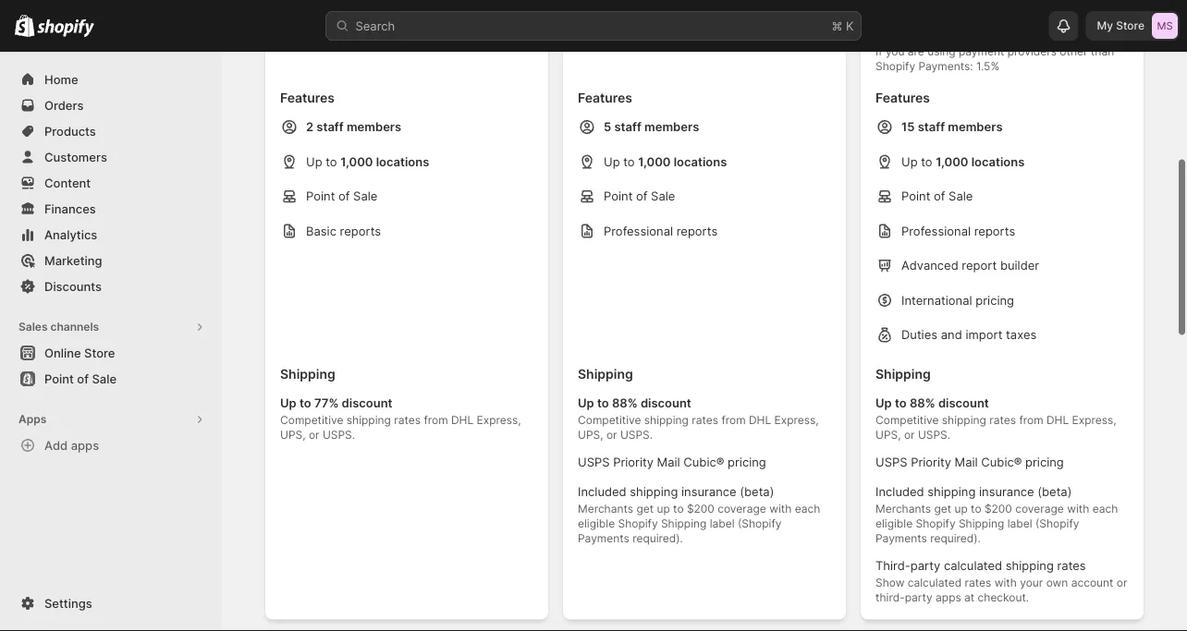 Task type: vqa. For each thing, say whether or not it's contained in the screenshot.
My Store image
yes



Task type: describe. For each thing, give the bounding box(es) containing it.
1 usps from the left
[[578, 425, 610, 439]]

professional reports for 5 staff members
[[604, 193, 718, 208]]

members for 5 staff members
[[644, 89, 699, 104]]

settings link
[[11, 591, 211, 617]]

2 insurance from the left
[[979, 454, 1034, 469]]

2 discount from the left
[[641, 366, 691, 380]]

apps inside button
[[71, 438, 99, 453]]

international pricing
[[901, 263, 1014, 277]]

1 eligible from the left
[[578, 486, 615, 500]]

up to 1,000 locations for 5 staff members
[[604, 124, 727, 138]]

1 up to 88% discount competitive shipping rates from dhl express, ups, or usps. from the left
[[578, 366, 819, 411]]

2 88% from the left
[[910, 366, 935, 380]]

my store image
[[1152, 13, 1178, 39]]

shipping inside third-party calculated shipping rates show calculated rates with your own account or third-party apps at checkout.
[[1006, 528, 1054, 543]]

other
[[1060, 14, 1088, 27]]

basic reports
[[306, 193, 381, 208]]

3 dhl from the left
[[1047, 383, 1069, 396]]

1 usps priority mail cubic® pricing from the left
[[578, 425, 766, 439]]

1 included shipping insurance (beta) merchants get up to $200 coverage with each eligible shopify shipping label (shopify payments required). from the left
[[578, 454, 820, 515]]

sale for 2 staff members
[[353, 159, 378, 173]]

0 horizontal spatial shopify image
[[15, 14, 34, 37]]

home link
[[11, 67, 211, 92]]

staff for 2
[[316, 89, 344, 104]]

builder
[[1000, 228, 1039, 242]]

2 coverage from the left
[[1015, 472, 1064, 485]]

2 horizontal spatial with
[[1067, 472, 1089, 485]]

staff for 15
[[918, 89, 945, 104]]

1 required). from the left
[[633, 501, 683, 515]]

2 ups, from the left
[[578, 398, 603, 411]]

discounts link
[[11, 274, 211, 300]]

marketing link
[[11, 248, 211, 274]]

locations for 5 staff members
[[674, 124, 727, 138]]

0 horizontal spatial pricing
[[728, 425, 766, 439]]

products link
[[11, 118, 211, 144]]

1,000 for 15
[[936, 124, 968, 138]]

search
[[355, 18, 395, 33]]

reports for 15 staff members
[[974, 193, 1015, 208]]

sales channels
[[18, 320, 99, 334]]

professional for 15
[[901, 193, 971, 208]]

0 horizontal spatial shipping
[[661, 486, 707, 500]]

up to 1,000 locations for 15 staff members
[[901, 124, 1025, 138]]

if you are using payment providers other than shopify payments: 1.5%
[[876, 14, 1114, 42]]

features
[[876, 59, 930, 75]]

up to 77% discount competitive shipping rates from dhl express, ups, or usps.
[[280, 366, 521, 411]]

shopify inside if you are using payment providers other than shopify payments: 1.5%
[[876, 29, 915, 42]]

1 included from the left
[[578, 454, 627, 469]]

1 horizontal spatial shipping
[[876, 336, 931, 351]]

1 (beta) from the left
[[740, 454, 774, 469]]

if
[[876, 14, 882, 27]]

point of sale for 2
[[306, 159, 378, 173]]

providers
[[1007, 14, 1057, 27]]

finances
[[44, 202, 96, 216]]

point of sale for 5
[[604, 159, 675, 173]]

apps
[[18, 413, 46, 426]]

2 express, from the left
[[774, 383, 819, 396]]

1 get from the left
[[636, 472, 654, 485]]

customers link
[[11, 144, 211, 170]]

usps. inside up to 77% discount competitive shipping rates from dhl express, ups, or usps.
[[323, 398, 355, 411]]

2 payments from the left
[[876, 501, 927, 515]]

from inside up to 77% discount competitive shipping rates from dhl express, ups, or usps.
[[424, 383, 448, 396]]

marketing
[[44, 253, 102, 268]]

0 vertical spatial party
[[910, 528, 941, 543]]

duties
[[901, 297, 938, 312]]

your
[[1020, 545, 1043, 559]]

1 coverage from the left
[[718, 472, 766, 485]]

third-
[[876, 528, 910, 543]]

with inside third-party calculated shipping rates show calculated rates with your own account or third-party apps at checkout.
[[995, 545, 1017, 559]]

are
[[908, 14, 924, 27]]

2 from from the left
[[722, 383, 746, 396]]

analytics link
[[11, 222, 211, 248]]

basic
[[306, 193, 336, 208]]

of for 2
[[338, 159, 350, 173]]

third-
[[876, 560, 905, 574]]

my store
[[1097, 19, 1145, 32]]

point of sale button
[[0, 366, 222, 392]]

content link
[[11, 170, 211, 196]]

at
[[964, 560, 975, 574]]

locations for 15 staff members
[[971, 124, 1025, 138]]

2 label from the left
[[1007, 486, 1032, 500]]

1 88% from the left
[[612, 366, 638, 380]]

1 mail from the left
[[657, 425, 680, 439]]

2 (shopify from the left
[[1035, 486, 1079, 500]]

competitive inside up to 77% discount competitive shipping rates from dhl express, ups, or usps.
[[280, 383, 343, 396]]

payments:
[[918, 29, 973, 42]]

checkout.
[[978, 560, 1029, 574]]

2 included from the left
[[876, 454, 924, 469]]

locations for 2 staff members
[[376, 124, 429, 138]]

point of sale for 15
[[901, 159, 973, 173]]

advanced
[[901, 228, 958, 242]]

express, inside up to 77% discount competitive shipping rates from dhl express, ups, or usps.
[[477, 383, 521, 396]]

ups, inside up to 77% discount competitive shipping rates from dhl express, ups, or usps.
[[280, 398, 306, 411]]

import
[[966, 297, 1003, 312]]

2 $200 from the left
[[985, 472, 1012, 485]]

and
[[941, 297, 962, 312]]

2
[[306, 89, 313, 104]]

online
[[44, 346, 81, 360]]

point of sale link
[[11, 366, 211, 392]]

of inside button
[[77, 372, 89, 386]]

5
[[604, 89, 611, 104]]

2 (beta) from the left
[[1038, 454, 1072, 469]]

online store
[[44, 346, 115, 360]]

2 mail from the left
[[955, 425, 978, 439]]

2 get from the left
[[934, 472, 951, 485]]

or inside up to 77% discount competitive shipping rates from dhl express, ups, or usps.
[[309, 398, 319, 411]]

professional for 5
[[604, 193, 673, 208]]

international
[[901, 263, 972, 277]]

2 up to 88% discount competitive shipping rates from dhl express, ups, or usps. from the left
[[876, 366, 1117, 411]]

orders
[[44, 98, 84, 112]]

add apps
[[44, 438, 99, 453]]

duties and import taxes
[[901, 297, 1037, 312]]

members for 2 staff members
[[347, 89, 401, 104]]

2 up from the left
[[955, 472, 968, 485]]

0 horizontal spatial with
[[769, 472, 792, 485]]

you
[[886, 14, 905, 27]]

dhl inside up to 77% discount competitive shipping rates from dhl express, ups, or usps.
[[451, 383, 474, 396]]

2 horizontal spatial pricing
[[1025, 425, 1064, 439]]

2 usps priority mail cubic® pricing from the left
[[876, 425, 1064, 439]]

sales
[[18, 320, 48, 334]]

0 vertical spatial calculated
[[944, 528, 1002, 543]]



Task type: locate. For each thing, give the bounding box(es) containing it.
0 horizontal spatial professional
[[604, 193, 673, 208]]

2 competitive from the left
[[578, 383, 641, 396]]

members down 1.5% in the right top of the page
[[948, 89, 1003, 104]]

1 payments from the left
[[578, 501, 629, 515]]

get
[[636, 472, 654, 485], [934, 472, 951, 485]]

2 priority from the left
[[911, 425, 951, 439]]

0 horizontal spatial mail
[[657, 425, 680, 439]]

1 discount from the left
[[342, 366, 392, 380]]

ups,
[[280, 398, 306, 411], [578, 398, 603, 411], [876, 398, 901, 411]]

1 each from the left
[[795, 472, 820, 485]]

show
[[876, 545, 905, 559]]

to inside up to 77% discount competitive shipping rates from dhl express, ups, or usps.
[[299, 366, 311, 380]]

1 horizontal spatial professional reports
[[901, 193, 1015, 208]]

0 horizontal spatial included
[[578, 454, 627, 469]]

1 priority from the left
[[613, 425, 654, 439]]

1 horizontal spatial locations
[[674, 124, 727, 138]]

0 vertical spatial apps
[[71, 438, 99, 453]]

of for 5
[[636, 159, 648, 173]]

3 members from the left
[[948, 89, 1003, 104]]

2 horizontal spatial staff
[[918, 89, 945, 104]]

home
[[44, 72, 78, 86]]

1 horizontal spatial mail
[[955, 425, 978, 439]]

point of sale
[[306, 159, 378, 173], [604, 159, 675, 173], [901, 159, 973, 173], [44, 372, 117, 386]]

0 horizontal spatial eligible
[[578, 486, 615, 500]]

1 horizontal spatial get
[[934, 472, 951, 485]]

0 horizontal spatial $200
[[687, 472, 715, 485]]

1 1,000 from the left
[[340, 124, 373, 138]]

priority
[[613, 425, 654, 439], [911, 425, 951, 439]]

store for online store
[[84, 346, 115, 360]]

1 usps. from the left
[[323, 398, 355, 411]]

1 $200 from the left
[[687, 472, 715, 485]]

1 cubic® from the left
[[684, 425, 724, 439]]

members for 15 staff members
[[948, 89, 1003, 104]]

2 professional from the left
[[901, 193, 971, 208]]

0 horizontal spatial up to 88% discount competitive shipping rates from dhl express, ups, or usps.
[[578, 366, 819, 411]]

from
[[424, 383, 448, 396], [722, 383, 746, 396], [1019, 383, 1043, 396]]

reports for 5 staff members
[[676, 193, 718, 208]]

2 reports from the left
[[676, 193, 718, 208]]

party
[[910, 528, 941, 543], [905, 560, 933, 574]]

1 ups, from the left
[[280, 398, 306, 411]]

store down "sales channels" button
[[84, 346, 115, 360]]

0 horizontal spatial required).
[[633, 501, 683, 515]]

1 horizontal spatial with
[[995, 545, 1017, 559]]

3 1,000 from the left
[[936, 124, 968, 138]]

staff right "5"
[[614, 89, 641, 104]]

1 horizontal spatial shopify image
[[37, 19, 95, 37]]

2 horizontal spatial members
[[948, 89, 1003, 104]]

point up basic
[[306, 159, 335, 173]]

2 professional reports from the left
[[901, 193, 1015, 208]]

sale down the 5 staff members
[[651, 159, 675, 173]]

3 reports from the left
[[974, 193, 1015, 208]]

1 vertical spatial store
[[84, 346, 115, 360]]

discounts
[[44, 279, 102, 294]]

sale for 15 staff members
[[949, 159, 973, 173]]

1,000 for 2
[[340, 124, 373, 138]]

1 horizontal spatial usps.
[[620, 398, 653, 411]]

1 horizontal spatial (beta)
[[1038, 454, 1072, 469]]

1 horizontal spatial included
[[876, 454, 924, 469]]

shipping inside up to 77% discount competitive shipping rates from dhl express, ups, or usps.
[[347, 383, 391, 396]]

point
[[306, 159, 335, 173], [604, 159, 633, 173], [901, 159, 930, 173], [44, 372, 74, 386]]

1 horizontal spatial included shipping insurance (beta) merchants get up to $200 coverage with each eligible shopify shipping label (shopify payments required).
[[876, 454, 1118, 515]]

1 horizontal spatial label
[[1007, 486, 1032, 500]]

point of sale down the 5 staff members
[[604, 159, 675, 173]]

point of sale up advanced
[[901, 159, 973, 173]]

locations down the 5 staff members
[[674, 124, 727, 138]]

apps button
[[11, 407, 211, 433]]

1 horizontal spatial payments
[[876, 501, 927, 515]]

2 required). from the left
[[930, 501, 981, 515]]

apps inside third-party calculated shipping rates show calculated rates with your own account or third-party apps at checkout.
[[936, 560, 961, 574]]

advanced report builder
[[901, 228, 1039, 242]]

analytics
[[44, 227, 97, 242]]

orders link
[[11, 92, 211, 118]]

2 staff members
[[306, 89, 401, 104]]

1 horizontal spatial pricing
[[976, 263, 1014, 277]]

sale down 15 staff members
[[949, 159, 973, 173]]

3 staff from the left
[[918, 89, 945, 104]]

0 horizontal spatial dhl
[[451, 383, 474, 396]]

point for 15
[[901, 159, 930, 173]]

add apps button
[[11, 433, 211, 459]]

usps.
[[323, 398, 355, 411], [620, 398, 653, 411], [918, 398, 950, 411]]

list
[[280, 0, 533, 43], [578, 0, 831, 43], [280, 87, 533, 319], [578, 87, 831, 319], [876, 87, 1129, 319], [578, 364, 831, 575], [876, 364, 1129, 575]]

0 horizontal spatial up
[[657, 472, 670, 485]]

1 horizontal spatial merchants
[[876, 472, 931, 485]]

0 horizontal spatial staff
[[316, 89, 344, 104]]

or
[[309, 398, 319, 411], [606, 398, 617, 411], [904, 398, 915, 411], [1117, 545, 1127, 559]]

point for 5
[[604, 159, 633, 173]]

2 horizontal spatial discount
[[938, 366, 989, 380]]

0 horizontal spatial store
[[84, 346, 115, 360]]

3 up to 1,000 locations from the left
[[901, 124, 1025, 138]]

point of sale down online store
[[44, 372, 117, 386]]

2 horizontal spatial ups,
[[876, 398, 901, 411]]

pricing
[[976, 263, 1014, 277], [728, 425, 766, 439], [1025, 425, 1064, 439]]

store for my store
[[1116, 19, 1145, 32]]

3 express, from the left
[[1072, 383, 1117, 396]]

0 horizontal spatial usps
[[578, 425, 610, 439]]

rates inside up to 77% discount competitive shipping rates from dhl express, ups, or usps.
[[394, 383, 421, 396]]

2 dhl from the left
[[749, 383, 771, 396]]

using
[[928, 14, 956, 27]]

point of sale up basic reports
[[306, 159, 378, 173]]

calculated
[[944, 528, 1002, 543], [908, 545, 962, 559]]

1 competitive from the left
[[280, 383, 343, 396]]

point for 2
[[306, 159, 335, 173]]

shopify
[[876, 29, 915, 42], [618, 486, 658, 500], [916, 486, 956, 500]]

channels
[[50, 320, 99, 334]]

members right "5"
[[644, 89, 699, 104]]

point of sale inside button
[[44, 372, 117, 386]]

professional reports for 15 staff members
[[901, 193, 1015, 208]]

apps right "add"
[[71, 438, 99, 453]]

0 horizontal spatial label
[[710, 486, 735, 500]]

than
[[1091, 14, 1114, 27]]

own
[[1046, 545, 1068, 559]]

1 members from the left
[[347, 89, 401, 104]]

competitive
[[280, 383, 343, 396], [578, 383, 641, 396], [876, 383, 939, 396]]

up inside up to 77% discount competitive shipping rates from dhl express, ups, or usps.
[[280, 366, 296, 380]]

locations
[[376, 124, 429, 138], [674, 124, 727, 138], [971, 124, 1025, 138]]

1 express, from the left
[[477, 383, 521, 396]]

3 ups, from the left
[[876, 398, 901, 411]]

3 discount from the left
[[938, 366, 989, 380]]

list containing 2 staff members
[[280, 87, 533, 319]]

2 members from the left
[[644, 89, 699, 104]]

point down online
[[44, 372, 74, 386]]

0 horizontal spatial usps priority mail cubic® pricing
[[578, 425, 766, 439]]

point down "5"
[[604, 159, 633, 173]]

(shopify
[[738, 486, 782, 500], [1035, 486, 1079, 500]]

0 horizontal spatial members
[[347, 89, 401, 104]]

sale inside button
[[92, 372, 117, 386]]

1 horizontal spatial store
[[1116, 19, 1145, 32]]

included
[[578, 454, 627, 469], [876, 454, 924, 469]]

1 locations from the left
[[376, 124, 429, 138]]

1 insurance from the left
[[681, 454, 737, 469]]

0 horizontal spatial professional reports
[[604, 193, 718, 208]]

up to 1,000 locations down 2 staff members
[[306, 124, 429, 138]]

2 staff from the left
[[614, 89, 641, 104]]

taxes
[[1006, 297, 1037, 312]]

1 horizontal spatial up to 88% discount competitive shipping rates from dhl express, ups, or usps.
[[876, 366, 1117, 411]]

1 horizontal spatial staff
[[614, 89, 641, 104]]

1 horizontal spatial from
[[722, 383, 746, 396]]

1 horizontal spatial 1,000
[[638, 124, 671, 138]]

0 horizontal spatial express,
[[477, 383, 521, 396]]

2 horizontal spatial shipping
[[959, 486, 1004, 500]]

2 horizontal spatial locations
[[971, 124, 1025, 138]]

my
[[1097, 19, 1113, 32]]

add
[[44, 438, 68, 453]]

insurance
[[681, 454, 737, 469], [979, 454, 1034, 469]]

up to 1,000 locations
[[306, 124, 429, 138], [604, 124, 727, 138], [901, 124, 1025, 138]]

rates
[[394, 383, 421, 396], [692, 383, 718, 396], [989, 383, 1016, 396], [1057, 528, 1086, 543], [965, 545, 991, 559]]

up
[[657, 472, 670, 485], [955, 472, 968, 485]]

shipping
[[876, 336, 931, 351], [661, 486, 707, 500], [959, 486, 1004, 500]]

2 1,000 from the left
[[638, 124, 671, 138]]

of up basic reports
[[338, 159, 350, 173]]

online store link
[[11, 340, 211, 366]]

2 horizontal spatial express,
[[1072, 383, 1117, 396]]

1 horizontal spatial cubic®
[[981, 425, 1022, 439]]

staff right 2
[[316, 89, 344, 104]]

0 horizontal spatial get
[[636, 472, 654, 485]]

2 horizontal spatial up to 1,000 locations
[[901, 124, 1025, 138]]

store right the "my"
[[1116, 19, 1145, 32]]

3 usps. from the left
[[918, 398, 950, 411]]

point down 15
[[901, 159, 930, 173]]

third-party calculated shipping rates show calculated rates with your own account or third-party apps at checkout.
[[876, 528, 1127, 574]]

2 up to 1,000 locations from the left
[[604, 124, 727, 138]]

included shipping insurance (beta) merchants get up to $200 coverage with each eligible shopify shipping label (shopify payments required).
[[578, 454, 820, 515], [876, 454, 1118, 515]]

2 horizontal spatial reports
[[974, 193, 1015, 208]]

2 horizontal spatial 1,000
[[936, 124, 968, 138]]

0 horizontal spatial coverage
[[718, 472, 766, 485]]

express,
[[477, 383, 521, 396], [774, 383, 819, 396], [1072, 383, 1117, 396]]

0 horizontal spatial usps.
[[323, 398, 355, 411]]

2 cubic® from the left
[[981, 425, 1022, 439]]

mail
[[657, 425, 680, 439], [955, 425, 978, 439]]

1 horizontal spatial apps
[[936, 560, 961, 574]]

k
[[846, 18, 854, 33]]

0 horizontal spatial merchants
[[578, 472, 633, 485]]

2 included shipping insurance (beta) merchants get up to $200 coverage with each eligible shopify shipping label (shopify payments required). from the left
[[876, 454, 1118, 515]]

3 from from the left
[[1019, 383, 1043, 396]]

77%
[[314, 366, 339, 380]]

each
[[795, 472, 820, 485], [1093, 472, 1118, 485]]

1 horizontal spatial insurance
[[979, 454, 1034, 469]]

apps left at
[[936, 560, 961, 574]]

3 locations from the left
[[971, 124, 1025, 138]]

2 horizontal spatial dhl
[[1047, 383, 1069, 396]]

finances link
[[11, 196, 211, 222]]

1,000
[[340, 124, 373, 138], [638, 124, 671, 138], [936, 124, 968, 138]]

15
[[901, 89, 915, 104]]

reports for 2 staff members
[[340, 193, 381, 208]]

shopify image
[[15, 14, 34, 37], [37, 19, 95, 37]]

1.5%
[[976, 29, 1000, 42]]

0 horizontal spatial reports
[[340, 193, 381, 208]]

list containing 5 staff members
[[578, 87, 831, 319]]

2 merchants from the left
[[876, 472, 931, 485]]

1 horizontal spatial each
[[1093, 472, 1118, 485]]

1 horizontal spatial express,
[[774, 383, 819, 396]]

1,000 down the 5 staff members
[[638, 124, 671, 138]]

1 horizontal spatial (shopify
[[1035, 486, 1079, 500]]

1 staff from the left
[[316, 89, 344, 104]]

locations down 2 staff members
[[376, 124, 429, 138]]

store
[[1116, 19, 1145, 32], [84, 346, 115, 360]]

0 horizontal spatial insurance
[[681, 454, 737, 469]]

1 horizontal spatial discount
[[641, 366, 691, 380]]

0 horizontal spatial discount
[[342, 366, 392, 380]]

1 vertical spatial calculated
[[908, 545, 962, 559]]

online store button
[[0, 340, 222, 366]]

usps priority mail cubic® pricing
[[578, 425, 766, 439], [876, 425, 1064, 439]]

1 professional from the left
[[604, 193, 673, 208]]

up to 1,000 locations for 2 staff members
[[306, 124, 429, 138]]

1 horizontal spatial coverage
[[1015, 472, 1064, 485]]

5 staff members
[[604, 89, 699, 104]]

1,000 down 2 staff members
[[340, 124, 373, 138]]

store inside button
[[84, 346, 115, 360]]

discount inside up to 77% discount competitive shipping rates from dhl express, ups, or usps.
[[342, 366, 392, 380]]

1 horizontal spatial dhl
[[749, 383, 771, 396]]

of up advanced
[[934, 159, 945, 173]]

staff right 15
[[918, 89, 945, 104]]

1 horizontal spatial priority
[[911, 425, 951, 439]]

content
[[44, 176, 91, 190]]

sale for 5 staff members
[[651, 159, 675, 173]]

calculated up at
[[944, 528, 1002, 543]]

shipping
[[347, 383, 391, 396], [644, 383, 689, 396], [942, 383, 986, 396], [630, 454, 678, 469], [928, 454, 976, 469], [1006, 528, 1054, 543]]

15 staff members
[[901, 89, 1003, 104]]

1 horizontal spatial reports
[[676, 193, 718, 208]]

0 horizontal spatial cubic®
[[684, 425, 724, 439]]

1 horizontal spatial required).
[[930, 501, 981, 515]]

1 horizontal spatial $200
[[985, 472, 1012, 485]]

of for 15
[[934, 159, 945, 173]]

0 horizontal spatial included shipping insurance (beta) merchants get up to $200 coverage with each eligible shopify shipping label (shopify payments required).
[[578, 454, 820, 515]]

of down online store
[[77, 372, 89, 386]]

1 label from the left
[[710, 486, 735, 500]]

professional
[[604, 193, 673, 208], [901, 193, 971, 208]]

calculated right show
[[908, 545, 962, 559]]

1 horizontal spatial up
[[955, 472, 968, 485]]

account
[[1071, 545, 1114, 559]]

coverage
[[718, 472, 766, 485], [1015, 472, 1064, 485]]

products
[[44, 124, 96, 138]]

1 reports from the left
[[340, 193, 381, 208]]

up to 1,000 locations down the 5 staff members
[[604, 124, 727, 138]]

0 horizontal spatial priority
[[613, 425, 654, 439]]

0 horizontal spatial ups,
[[280, 398, 306, 411]]

list containing 15 staff members
[[876, 87, 1129, 319]]

0 horizontal spatial each
[[795, 472, 820, 485]]

or inside third-party calculated shipping rates show calculated rates with your own account or third-party apps at checkout.
[[1117, 545, 1127, 559]]

sale
[[353, 159, 378, 173], [651, 159, 675, 173], [949, 159, 973, 173], [92, 372, 117, 386]]

sale down online store button
[[92, 372, 117, 386]]

2 horizontal spatial competitive
[[876, 383, 939, 396]]

2 locations from the left
[[674, 124, 727, 138]]

settings
[[44, 596, 92, 611]]

$200
[[687, 472, 715, 485], [985, 472, 1012, 485]]

0 horizontal spatial payments
[[578, 501, 629, 515]]

0 vertical spatial store
[[1116, 19, 1145, 32]]

to
[[326, 124, 337, 138], [623, 124, 635, 138], [921, 124, 933, 138], [299, 366, 311, 380], [597, 366, 609, 380], [895, 366, 907, 380], [673, 472, 684, 485], [971, 472, 981, 485]]

reports
[[340, 193, 381, 208], [676, 193, 718, 208], [974, 193, 1015, 208]]

1 dhl from the left
[[451, 383, 474, 396]]

merchants
[[578, 472, 633, 485], [876, 472, 931, 485]]

point inside button
[[44, 372, 74, 386]]

0 horizontal spatial competitive
[[280, 383, 343, 396]]

with
[[769, 472, 792, 485], [1067, 472, 1089, 485], [995, 545, 1017, 559]]

apps
[[71, 438, 99, 453], [936, 560, 961, 574]]

0 horizontal spatial 88%
[[612, 366, 638, 380]]

1 horizontal spatial professional
[[901, 193, 971, 208]]

1 merchants from the left
[[578, 472, 633, 485]]

2 eligible from the left
[[876, 486, 913, 500]]

1 up from the left
[[657, 472, 670, 485]]

1 up to 1,000 locations from the left
[[306, 124, 429, 138]]

locations down 15 staff members
[[971, 124, 1025, 138]]

up to 1,000 locations down 15 staff members
[[901, 124, 1025, 138]]

1,000 down 15 staff members
[[936, 124, 968, 138]]

cubic®
[[684, 425, 724, 439], [981, 425, 1022, 439]]

0 horizontal spatial locations
[[376, 124, 429, 138]]

0 horizontal spatial apps
[[71, 438, 99, 453]]

1 from from the left
[[424, 383, 448, 396]]

1 horizontal spatial 88%
[[910, 366, 935, 380]]

2 each from the left
[[1093, 472, 1118, 485]]

staff for 5
[[614, 89, 641, 104]]

2 usps from the left
[[876, 425, 907, 439]]

1 horizontal spatial ups,
[[578, 398, 603, 411]]

sales channels button
[[11, 314, 211, 340]]

⌘ k
[[832, 18, 854, 33]]

customers
[[44, 150, 107, 164]]

1 professional reports from the left
[[604, 193, 718, 208]]

1 vertical spatial party
[[905, 560, 933, 574]]

members right 2
[[347, 89, 401, 104]]

1 horizontal spatial up to 1,000 locations
[[604, 124, 727, 138]]

payment
[[959, 14, 1004, 27]]

0 horizontal spatial from
[[424, 383, 448, 396]]

2 usps. from the left
[[620, 398, 653, 411]]

report
[[962, 228, 997, 242]]

⌘
[[832, 18, 843, 33]]

of down the 5 staff members
[[636, 159, 648, 173]]

3 competitive from the left
[[876, 383, 939, 396]]

sale up basic reports
[[353, 159, 378, 173]]

1 horizontal spatial usps
[[876, 425, 907, 439]]

2 horizontal spatial usps.
[[918, 398, 950, 411]]

required).
[[633, 501, 683, 515], [930, 501, 981, 515]]

0 horizontal spatial up to 1,000 locations
[[306, 124, 429, 138]]

1 (shopify from the left
[[738, 486, 782, 500]]

1,000 for 5
[[638, 124, 671, 138]]

2 horizontal spatial from
[[1019, 383, 1043, 396]]



